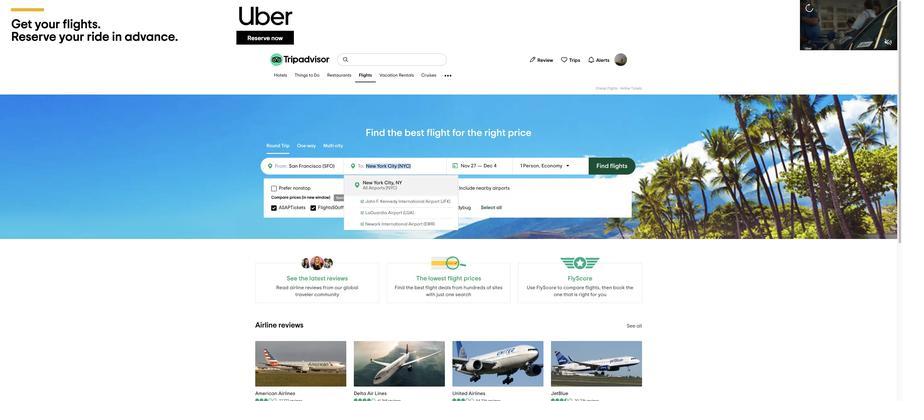 Task type: locate. For each thing, give the bounding box(es) containing it.
jetblue
[[551, 391, 569, 396]]

air
[[368, 391, 374, 396]]

1 vertical spatial find
[[597, 163, 609, 169]]

all
[[497, 205, 502, 210], [637, 324, 643, 329]]

2 vertical spatial airport
[[409, 222, 423, 227]]

1 3 of 5 bubbles image from the left
[[255, 399, 277, 401]]

1 from from the left
[[323, 285, 334, 290]]

1 vertical spatial flyscore
[[537, 285, 557, 290]]

united
[[453, 391, 468, 396]]

traveler community
[[296, 292, 339, 297]]

york
[[374, 180, 384, 185]]

(nyc)
[[386, 186, 397, 190]]

from:
[[275, 164, 288, 169]]

vacation rentals
[[380, 73, 414, 78]]

international down laguardia airport (lga)
[[382, 222, 408, 227]]

find inside button
[[597, 163, 609, 169]]

1 person , economy
[[521, 163, 563, 168]]

0 vertical spatial international
[[399, 200, 425, 204]]

airport up newark international airport (ewr)
[[388, 211, 403, 215]]

1 vertical spatial right
[[579, 292, 590, 297]]

international up unpublishedflight
[[399, 200, 425, 204]]

airline
[[290, 285, 304, 290]]

27
[[471, 163, 476, 168]]

1 vertical spatial see
[[627, 324, 636, 329]]

find inside find the best flight deals from hundreds of sites with just one search
[[395, 285, 405, 290]]

find
[[366, 128, 386, 138], [597, 163, 609, 169], [395, 285, 405, 290]]

(ewr)
[[424, 222, 435, 227]]

the for find the best flight for the right price
[[388, 128, 403, 138]]

0 vertical spatial reviews
[[327, 276, 348, 282]]

find flights
[[597, 163, 628, 169]]

airlines right american
[[279, 391, 295, 396]]

right left price
[[485, 128, 506, 138]]

find for find flights
[[597, 163, 609, 169]]

flights left vacation
[[359, 73, 372, 78]]

restaurants link
[[324, 69, 355, 82]]

american airlines
[[255, 391, 295, 396]]

tickets
[[632, 87, 643, 90]]

see the latest reviews
[[287, 276, 348, 282]]

trips
[[570, 58, 581, 63]]

latest
[[310, 276, 326, 282]]

one-way link
[[297, 139, 316, 154]]

economy
[[542, 163, 563, 168]]

kennedy
[[381, 200, 398, 204]]

1 horizontal spatial find
[[395, 285, 405, 290]]

lowest
[[429, 276, 447, 282]]

the
[[388, 128, 403, 138], [468, 128, 483, 138], [299, 276, 308, 282], [406, 285, 414, 290], [626, 285, 634, 290]]

0 horizontal spatial airlines
[[279, 391, 295, 396]]

united airlines
[[453, 391, 486, 396]]

0 vertical spatial to
[[309, 73, 313, 78]]

1 horizontal spatial all
[[637, 324, 643, 329]]

all for select all
[[497, 205, 502, 210]]

flyscore
[[568, 276, 593, 282], [537, 285, 557, 290]]

2 horizontal spatial reviews
[[327, 276, 348, 282]]

3 of 5 bubbles image down american
[[255, 399, 277, 401]]

0 vertical spatial all
[[497, 205, 502, 210]]

1 horizontal spatial flyscore
[[568, 276, 593, 282]]

review link
[[527, 53, 556, 66]]

3 of 5 bubbles image for american
[[255, 399, 277, 401]]

find for find the best flight deals from hundreds of sites with just one search
[[395, 285, 405, 290]]

3 of 5 bubbles image
[[255, 399, 277, 401], [453, 399, 475, 401]]

airline reviews
[[255, 322, 304, 329]]

cruises
[[422, 73, 437, 78]]

new
[[307, 196, 315, 200]]

0 horizontal spatial right
[[485, 128, 506, 138]]

flight up "with"
[[426, 285, 438, 290]]

best
[[405, 128, 425, 138], [415, 285, 425, 290]]

1 horizontal spatial airlines
[[372, 205, 388, 210]]

0 horizontal spatial flyscore
[[537, 285, 557, 290]]

0 horizontal spatial see
[[287, 276, 298, 282]]

flight left for
[[427, 128, 450, 138]]

1 vertical spatial airline
[[255, 322, 277, 329]]

flyscore inside use flyscore to compare flights, then book the one that is right for you
[[537, 285, 557, 290]]

the inside use flyscore to compare flights, then book the one that is right for you
[[626, 285, 634, 290]]

2 from from the left
[[452, 285, 463, 290]]

0 vertical spatial best
[[405, 128, 425, 138]]

0 vertical spatial flight
[[427, 128, 450, 138]]

reviews
[[327, 276, 348, 282], [305, 285, 322, 290], [279, 322, 304, 329]]

2 horizontal spatial airlines
[[469, 391, 486, 396]]

0 horizontal spatial find
[[366, 128, 386, 138]]

2 horizontal spatial find
[[597, 163, 609, 169]]

see for see the latest reviews
[[287, 276, 298, 282]]

1 horizontal spatial 3 of 5 bubbles image
[[453, 399, 475, 401]]

nearby
[[476, 186, 492, 191]]

find the best flight for the right price
[[366, 128, 532, 138]]

None search field
[[338, 54, 447, 65]]

book
[[614, 285, 625, 290]]

1 vertical spatial all
[[637, 324, 643, 329]]

0 horizontal spatial airline
[[255, 322, 277, 329]]

rentals
[[399, 73, 414, 78]]

1 horizontal spatial reviews
[[305, 285, 322, 290]]

to
[[309, 73, 313, 78], [558, 285, 563, 290]]

global
[[344, 285, 359, 290]]

2 vertical spatial reviews
[[279, 322, 304, 329]]

0 horizontal spatial all
[[497, 205, 502, 210]]

john f. kennedy international airport (jfk)
[[366, 200, 451, 204]]

3 of 5 bubbles image for united
[[453, 399, 475, 401]]

trips link
[[559, 53, 583, 66]]

vacation rentals link
[[376, 69, 418, 82]]

right right is
[[579, 292, 590, 297]]

asaptickets
[[279, 205, 306, 210]]

john
[[366, 200, 376, 204]]

2 vertical spatial find
[[395, 285, 405, 290]]

include nearby airports
[[459, 186, 510, 191]]

flyscore up one on the right of the page
[[537, 285, 557, 290]]

multi-city link
[[324, 139, 343, 154]]

0 horizontal spatial airport
[[388, 211, 403, 215]]

from
[[323, 285, 334, 290], [452, 285, 463, 290]]

airline reviews link
[[255, 322, 304, 329]]

nov
[[461, 163, 470, 168]]

airport down (lga)
[[409, 222, 423, 227]]

2 horizontal spatial airport
[[426, 200, 440, 204]]

to left do
[[309, 73, 313, 78]]

see all link
[[627, 324, 643, 329]]

4 of 5 bubbles image
[[354, 399, 376, 401]]

multi-city
[[324, 144, 343, 148]]

all for see all
[[637, 324, 643, 329]]

find the best flight deals from hundreds of sites with just one search
[[395, 285, 503, 297]]

3 of 5 bubbles image down united on the bottom right of the page
[[453, 399, 475, 401]]

united airlines link
[[453, 391, 501, 397]]

dec
[[484, 163, 493, 168]]

round trip link
[[267, 139, 290, 154]]

airlines for alaska airlines
[[372, 205, 388, 210]]

1 vertical spatial to
[[558, 285, 563, 290]]

1 horizontal spatial airport
[[409, 222, 423, 227]]

flyscore up 'compare' at the right of the page
[[568, 276, 593, 282]]

flights left the -
[[608, 87, 618, 90]]

0 horizontal spatial from
[[323, 285, 334, 290]]

1 vertical spatial reviews
[[305, 285, 322, 290]]

nov 27
[[461, 163, 476, 168]]

the inside find the best flight deals from hundreds of sites with just one search
[[406, 285, 414, 290]]

airport left (jfk)
[[426, 200, 440, 204]]

3.5 of 5 bubbles image
[[551, 399, 573, 401]]

delta air lines link
[[354, 391, 401, 397]]

for you
[[591, 292, 607, 297]]

the for see the latest reviews
[[299, 276, 308, 282]]

prefer
[[279, 186, 292, 191]]

right
[[485, 128, 506, 138], [579, 292, 590, 297]]

0 vertical spatial see
[[287, 276, 298, 282]]

include
[[459, 186, 475, 191]]

from up the one search
[[452, 285, 463, 290]]

0 vertical spatial find
[[366, 128, 386, 138]]

person
[[524, 163, 539, 168]]

flight prices
[[448, 276, 482, 282]]

from inside read airline reviews from our global traveler community
[[323, 285, 334, 290]]

newark international airport (ewr)
[[366, 222, 435, 227]]

airline
[[621, 87, 631, 90], [255, 322, 277, 329]]

1 vertical spatial flight
[[426, 285, 438, 290]]

1 horizontal spatial flights
[[608, 87, 618, 90]]

airports
[[493, 186, 510, 191]]

1 vertical spatial best
[[415, 285, 425, 290]]

to up one on the right of the page
[[558, 285, 563, 290]]

0 horizontal spatial flights
[[359, 73, 372, 78]]

one search
[[446, 292, 472, 297]]

for
[[453, 128, 465, 138]]

2 3 of 5 bubbles image from the left
[[453, 399, 475, 401]]

1 horizontal spatial right
[[579, 292, 590, 297]]

alaska airlines
[[356, 205, 388, 210]]

0 horizontal spatial 3 of 5 bubbles image
[[255, 399, 277, 401]]

advertisement region
[[0, 0, 898, 50]]

flight inside find the best flight deals from hundreds of sites with just one search
[[426, 285, 438, 290]]

cruises link
[[418, 69, 440, 82]]

airlines right united on the bottom right of the page
[[469, 391, 486, 396]]

airport
[[426, 200, 440, 204], [388, 211, 403, 215], [409, 222, 423, 227]]

from inside find the best flight deals from hundreds of sites with just one search
[[452, 285, 463, 290]]

1 horizontal spatial from
[[452, 285, 463, 290]]

1 horizontal spatial airline
[[621, 87, 631, 90]]

flights50off
[[318, 205, 344, 210]]

1 horizontal spatial see
[[627, 324, 636, 329]]

1 horizontal spatial to
[[558, 285, 563, 290]]

airlines down f.
[[372, 205, 388, 210]]

best inside find the best flight deals from hundreds of sites with just one search
[[415, 285, 425, 290]]

round
[[267, 144, 280, 148]]

select all
[[481, 205, 502, 210]]

flights
[[359, 73, 372, 78], [608, 87, 618, 90]]

from left our on the bottom left
[[323, 285, 334, 290]]

trip
[[281, 144, 290, 148]]

0 vertical spatial airline
[[621, 87, 631, 90]]



Task type: vqa. For each thing, say whether or not it's contained in the screenshot.


Task type: describe. For each thing, give the bounding box(es) containing it.
(in
[[302, 196, 306, 200]]

unpublishedflight
[[400, 205, 439, 210]]

all
[[363, 186, 368, 190]]

compare
[[564, 285, 585, 290]]

alerts link
[[586, 53, 612, 66]]

newark
[[366, 222, 381, 227]]

From where? text field
[[288, 162, 340, 171]]

delta
[[354, 391, 366, 396]]

review
[[538, 58, 554, 63]]

cheap
[[596, 87, 607, 90]]

1 vertical spatial international
[[382, 222, 408, 227]]

dec 4
[[484, 163, 497, 168]]

profile picture image
[[615, 53, 628, 66]]

then
[[602, 285, 613, 290]]

the for find the best flight deals from hundreds of sites with just one search
[[406, 285, 414, 290]]

that
[[564, 292, 574, 297]]

one-
[[297, 144, 308, 148]]

0 horizontal spatial to
[[309, 73, 313, 78]]

is
[[575, 292, 578, 297]]

best for deals
[[415, 285, 425, 290]]

multi-
[[324, 144, 335, 148]]

hundreds
[[464, 285, 486, 290]]

flight for for
[[427, 128, 450, 138]]

to inside use flyscore to compare flights, then book the one that is right for you
[[558, 285, 563, 290]]

laguardia
[[366, 211, 387, 215]]

4
[[494, 163, 497, 168]]

lines
[[375, 391, 387, 396]]

0 vertical spatial right
[[485, 128, 506, 138]]

airports
[[369, 186, 385, 190]]

restaurants
[[327, 73, 352, 78]]

1 vertical spatial airport
[[388, 211, 403, 215]]

0 vertical spatial flyscore
[[568, 276, 593, 282]]

best for for
[[405, 128, 425, 138]]

1 vertical spatial flights
[[608, 87, 618, 90]]

read
[[276, 285, 289, 290]]

hotels
[[274, 73, 287, 78]]

(jfk)
[[441, 200, 451, 204]]

the
[[416, 276, 427, 282]]

city,
[[385, 180, 395, 185]]

see for see all
[[627, 324, 636, 329]]

price
[[508, 128, 532, 138]]

tripadvisor image
[[271, 53, 330, 66]]

window)
[[316, 196, 331, 200]]

city
[[335, 144, 343, 148]]

use
[[527, 285, 536, 290]]

sponsored
[[336, 196, 352, 200]]

0 vertical spatial airport
[[426, 200, 440, 204]]

laguardia airport (lga)
[[366, 211, 414, 215]]

(lga)
[[404, 211, 414, 215]]

airlines for united airlines
[[469, 391, 486, 396]]

0 horizontal spatial reviews
[[279, 322, 304, 329]]

sites
[[493, 285, 503, 290]]

one-way
[[297, 144, 316, 148]]

our
[[335, 285, 343, 290]]

flights,
[[586, 285, 601, 290]]

cheap flights - airline tickets
[[596, 87, 643, 90]]

reviews inside read airline reviews from our global traveler community
[[305, 285, 322, 290]]

ny
[[396, 180, 402, 185]]

with
[[426, 292, 436, 297]]

one
[[554, 292, 563, 297]]

to:
[[358, 164, 365, 169]]

search image
[[343, 57, 349, 63]]

hotels link
[[271, 69, 291, 82]]

nonstop
[[293, 186, 311, 191]]

jetblue link
[[551, 391, 600, 397]]

airlines for american airlines
[[279, 391, 295, 396]]

,
[[539, 163, 541, 168]]

To where? text field
[[365, 162, 422, 170]]

1
[[521, 163, 523, 168]]

things to do link
[[291, 69, 324, 82]]

see all
[[627, 324, 643, 329]]

just
[[437, 292, 445, 297]]

compare
[[272, 196, 289, 200]]

do
[[314, 73, 320, 78]]

compare prices (in new window)
[[272, 196, 331, 200]]

vacation
[[380, 73, 398, 78]]

right inside use flyscore to compare flights, then book the one that is right for you
[[579, 292, 590, 297]]

f.
[[377, 200, 380, 204]]

flight for deals
[[426, 285, 438, 290]]

the lowest flight prices
[[416, 276, 482, 282]]

american airlines link
[[255, 391, 303, 397]]

flights link
[[355, 69, 376, 82]]

select
[[481, 205, 496, 210]]

round trip
[[267, 144, 290, 148]]

-
[[619, 87, 620, 90]]

find for find the best flight for the right price
[[366, 128, 386, 138]]

alaska
[[356, 205, 371, 210]]

new
[[363, 180, 373, 185]]

prices
[[290, 196, 301, 200]]

0 vertical spatial flights
[[359, 73, 372, 78]]

deals
[[439, 285, 451, 290]]



